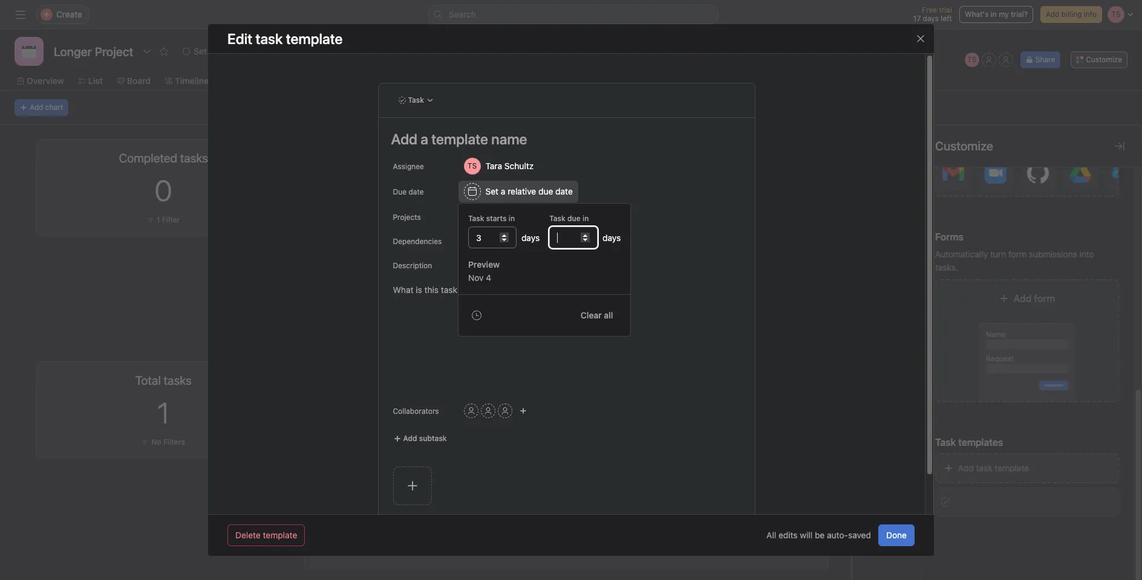 Task type: vqa. For each thing, say whether or not it's contained in the screenshot.
Bo to the right
no



Task type: locate. For each thing, give the bounding box(es) containing it.
1 left filter
[[157, 215, 160, 224]]

1 vertical spatial a
[[581, 491, 590, 500]]

add billing info button
[[1041, 6, 1102, 23]]

add left "subtask"
[[403, 434, 417, 443]]

0 vertical spatial tasks
[[360, 148, 381, 159]]

template
[[995, 463, 1029, 474], [263, 531, 297, 541]]

add billing info
[[1046, 10, 1097, 19]]

0 vertical spatial incomplete
[[313, 148, 358, 159]]

2 horizontal spatial task
[[549, 214, 566, 223]]

what's in my trial? button
[[959, 6, 1033, 23]]

customize button
[[1071, 51, 1128, 68]]

add left chart
[[30, 103, 43, 112]]

left
[[941, 14, 952, 23]]

add left billing
[[1046, 10, 1060, 19]]

0 vertical spatial template
[[995, 463, 1029, 474]]

filters right no at the left bottom
[[163, 438, 185, 447]]

0 horizontal spatial form
[[1009, 249, 1027, 260]]

tasks
[[360, 148, 381, 159], [360, 371, 381, 381]]

1 0 button from the left
[[155, 174, 172, 208]]

task due in
[[549, 214, 589, 223]]

in for tasks not in a section
[[575, 495, 586, 506]]

1 filter button
[[144, 214, 183, 226]]

in inside the "tasks not in a section"
[[575, 495, 586, 506]]

delete template button
[[227, 525, 305, 547]]

1 vertical spatial incomplete
[[550, 274, 584, 307]]

share button
[[1020, 51, 1061, 68]]

a inside the "tasks not in a section"
[[581, 491, 590, 500]]

0 horizontal spatial filters
[[163, 438, 185, 447]]

1 up no filters button
[[157, 396, 170, 430]]

timeline link
[[165, 74, 209, 88]]

upload attachment image
[[393, 467, 432, 506]]

no
[[151, 438, 161, 447]]

board
[[127, 76, 151, 86]]

2 vertical spatial incomplete
[[313, 371, 358, 381]]

date up task due in
[[555, 186, 573, 197]]

0 horizontal spatial 0 button
[[155, 174, 172, 208]]

add up preview
[[464, 237, 478, 246]]

clear all
[[581, 310, 613, 321]]

0 vertical spatial due
[[538, 186, 553, 197]]

0 vertical spatial form
[[1009, 249, 1027, 260]]

2 horizontal spatial days
[[923, 14, 939, 23]]

0 down overdue tasks
[[961, 174, 978, 208]]

task
[[976, 463, 993, 474]]

None number field
[[468, 227, 517, 249], [549, 227, 598, 249], [468, 227, 517, 249], [549, 227, 598, 249]]

all
[[767, 531, 776, 541]]

0 button up 1 filter 'button'
[[155, 174, 172, 208]]

add to projects
[[464, 212, 517, 221]]

add inside button
[[958, 463, 974, 474]]

0 horizontal spatial days
[[521, 233, 540, 243]]

task starts in
[[468, 214, 515, 223]]

filters right 2
[[334, 549, 356, 558]]

add left to
[[464, 212, 478, 221]]

search list box
[[428, 5, 719, 24]]

task for task due in
[[549, 214, 566, 223]]

1 horizontal spatial 0
[[961, 174, 978, 208]]

a
[[501, 186, 505, 197], [581, 491, 590, 500]]

0 horizontal spatial due
[[538, 186, 553, 197]]

task down dashboard link
[[408, 96, 424, 105]]

clear
[[581, 310, 602, 321]]

assignee
[[393, 162, 424, 171]]

template right delete
[[263, 531, 297, 541]]

filters inside button
[[334, 549, 356, 558]]

0 horizontal spatial task
[[408, 96, 424, 105]]

calendar
[[355, 76, 391, 86]]

add to starred image
[[159, 47, 169, 56]]

will
[[800, 531, 813, 541]]

add
[[1046, 10, 1060, 19], [30, 103, 43, 112], [464, 212, 478, 221], [464, 237, 478, 246], [1014, 293, 1032, 304], [403, 434, 417, 443], [958, 463, 974, 474]]

0 vertical spatial 1
[[157, 215, 160, 224]]

due down set a relative due date
[[567, 214, 581, 223]]

1 inside 1 filter 'button'
[[157, 215, 160, 224]]

share
[[1036, 55, 1055, 64]]

None text field
[[51, 41, 136, 62]]

set
[[486, 186, 499, 197]]

to
[[480, 212, 487, 221]]

task down set a relative due date
[[549, 214, 566, 223]]

add task template button
[[935, 454, 1119, 484]]

customize inside customize dropdown button
[[1086, 55, 1122, 64]]

date inside dropdown button
[[555, 186, 573, 197]]

0 up 1 filter 'button'
[[155, 174, 172, 208]]

filters inside button
[[163, 438, 185, 447]]

date right due
[[409, 188, 424, 197]]

2 0 button from the left
[[961, 174, 978, 208]]

0 horizontal spatial 0
[[155, 174, 172, 208]]

2 filters
[[327, 549, 356, 558]]

close image
[[916, 34, 926, 44]]

edit
[[227, 30, 252, 47]]

1 horizontal spatial template
[[995, 463, 1029, 474]]

days inside free trial 17 days left
[[923, 14, 939, 23]]

add down automatically turn form submissions into tasks.
[[1014, 293, 1032, 304]]

2 tasks from the top
[[360, 371, 381, 381]]

1 horizontal spatial 0 button
[[961, 174, 978, 208]]

0 horizontal spatial a
[[501, 186, 505, 197]]

0 vertical spatial a
[[501, 186, 505, 197]]

messages
[[497, 76, 538, 86]]

1 vertical spatial tasks
[[360, 371, 381, 381]]

dependencies
[[480, 237, 529, 246]]

0 vertical spatial filters
[[163, 438, 185, 447]]

list link
[[79, 74, 103, 88]]

free
[[922, 5, 937, 15]]

1 vertical spatial due
[[567, 214, 581, 223]]

collaborators
[[393, 407, 439, 416]]

4
[[486, 273, 491, 283]]

set a relative due date button
[[458, 181, 578, 203]]

close details image
[[1115, 142, 1125, 151]]

1 vertical spatial customize
[[935, 139, 993, 153]]

template inside button
[[263, 531, 297, 541]]

1 horizontal spatial a
[[581, 491, 590, 500]]

incomplete for incomplete tasks by section
[[313, 371, 358, 381]]

form down submissions
[[1034, 293, 1055, 304]]

due right relative
[[538, 186, 553, 197]]

tasks left by
[[360, 148, 381, 159]]

0 horizontal spatial template
[[263, 531, 297, 541]]

1 horizontal spatial days
[[603, 233, 621, 243]]

1
[[157, 215, 160, 224], [157, 396, 170, 430]]

form right turn
[[1009, 249, 1027, 260]]

1 vertical spatial form
[[1034, 293, 1055, 304]]

starts
[[486, 214, 507, 223]]

0 for completed tasks
[[155, 174, 172, 208]]

add subtask button
[[388, 431, 452, 448]]

1 horizontal spatial task
[[468, 214, 484, 223]]

dashboard
[[415, 76, 459, 86]]

automatically
[[935, 249, 988, 260]]

1 vertical spatial filters
[[334, 549, 356, 558]]

0 vertical spatial customize
[[1086, 55, 1122, 64]]

1 horizontal spatial date
[[555, 186, 573, 197]]

task for task
[[408, 96, 424, 105]]

0 button down overdue tasks
[[961, 174, 978, 208]]

dependencies
[[393, 237, 442, 246]]

template right task at the bottom right of page
[[995, 463, 1029, 474]]

task for task starts in
[[468, 214, 484, 223]]

name
[[986, 330, 1006, 339]]

1 horizontal spatial filters
[[334, 549, 356, 558]]

form
[[1009, 249, 1027, 260], [1034, 293, 1055, 304]]

info
[[1084, 10, 1097, 19]]

1 horizontal spatial form
[[1034, 293, 1055, 304]]

delete template
[[235, 531, 297, 541]]

1 vertical spatial template
[[263, 531, 297, 541]]

billing
[[1062, 10, 1082, 19]]

0 button for overdue tasks
[[961, 174, 978, 208]]

forms
[[935, 232, 964, 243]]

done button
[[878, 525, 915, 547]]

date
[[555, 186, 573, 197], [409, 188, 424, 197]]

in for task due in
[[583, 214, 589, 223]]

set due time image
[[472, 311, 482, 321]]

clear all button
[[573, 305, 621, 327]]

1 vertical spatial 1
[[157, 396, 170, 430]]

task left starts
[[468, 214, 484, 223]]

due
[[538, 186, 553, 197], [567, 214, 581, 223]]

1 for 1 filter
[[157, 215, 160, 224]]

filters for total tasks
[[163, 438, 185, 447]]

tasks left by section
[[360, 371, 381, 381]]

files link
[[552, 74, 580, 88]]

1 tasks from the top
[[360, 148, 381, 159]]

filters
[[163, 438, 185, 447], [334, 549, 356, 558]]

add dependencies button
[[458, 233, 534, 250]]

list
[[88, 76, 103, 86]]

set a relative due date
[[486, 186, 573, 197]]

what's
[[965, 10, 989, 19]]

in for task starts in
[[509, 214, 515, 223]]

task inside "button"
[[408, 96, 424, 105]]

edit task template
[[227, 30, 343, 47]]

description
[[393, 261, 432, 270]]

task
[[408, 96, 424, 105], [468, 214, 484, 223], [549, 214, 566, 223]]

0 button
[[155, 174, 172, 208], [961, 174, 978, 208]]

2 0 from the left
[[961, 174, 978, 208]]

add left task at the bottom right of page
[[958, 463, 974, 474]]

1 0 from the left
[[155, 174, 172, 208]]

0 horizontal spatial customize
[[935, 139, 993, 153]]

add for add chart
[[30, 103, 43, 112]]

Template Name text field
[[386, 125, 740, 153]]

1 horizontal spatial customize
[[1086, 55, 1122, 64]]



Task type: describe. For each thing, give the bounding box(es) containing it.
trial?
[[1011, 10, 1028, 19]]

tasks
[[551, 510, 571, 530]]

subtask
[[419, 434, 447, 443]]

incomplete for incomplete
[[550, 274, 584, 307]]

tasks for by section
[[360, 371, 381, 381]]

due
[[393, 188, 407, 197]]

messages link
[[488, 74, 538, 88]]

task templates
[[935, 437, 1003, 448]]

17
[[913, 14, 921, 23]]

1 horizontal spatial due
[[567, 214, 581, 223]]

overview link
[[17, 74, 64, 88]]

schultz
[[504, 161, 534, 171]]

board link
[[117, 74, 151, 88]]

1 filter
[[157, 215, 180, 224]]

1 button
[[157, 396, 170, 430]]

tasks for by
[[360, 148, 381, 159]]

remove image
[[539, 162, 548, 171]]

my
[[999, 10, 1009, 19]]

edits
[[779, 531, 798, 541]]

2
[[327, 549, 332, 558]]

preview nov 4
[[468, 260, 500, 283]]

in inside button
[[991, 10, 997, 19]]

add for add billing info
[[1046, 10, 1060, 19]]

tara
[[486, 161, 502, 171]]

tasks not in a section
[[551, 471, 610, 530]]

add for add dependencies
[[464, 237, 478, 246]]

tasks.
[[935, 263, 958, 273]]

days for task due in
[[603, 233, 621, 243]]

no filters button
[[139, 437, 188, 449]]

be
[[815, 531, 825, 541]]

tara schultz
[[486, 161, 534, 171]]

search
[[449, 9, 476, 19]]

add for add task template
[[958, 463, 974, 474]]

add or remove collaborators image
[[519, 408, 527, 415]]

add for add to projects
[[464, 212, 478, 221]]

filter
[[162, 215, 180, 224]]

add for add subtask
[[403, 434, 417, 443]]

0 for overdue tasks
[[961, 174, 978, 208]]

completed tasks
[[119, 151, 208, 165]]

all edits will be auto-saved
[[767, 531, 871, 541]]

total tasks
[[135, 374, 192, 388]]

incomplete tasks by completion status
[[313, 148, 467, 159]]

days for task starts in
[[521, 233, 540, 243]]

incomplete for incomplete tasks by completion status
[[313, 148, 358, 159]]

projects
[[489, 212, 517, 221]]

turn
[[990, 249, 1006, 260]]

0 button for completed tasks
[[155, 174, 172, 208]]

ts button
[[965, 53, 979, 67]]

overdue tasks
[[932, 151, 1008, 165]]

delete
[[235, 531, 261, 541]]

2 filters button
[[312, 546, 361, 563]]

what's in my trial?
[[965, 10, 1028, 19]]

ts
[[967, 55, 977, 64]]

form inside automatically turn form submissions into tasks.
[[1009, 249, 1027, 260]]

due date
[[393, 188, 424, 197]]

overview
[[27, 76, 64, 86]]

a inside dropdown button
[[501, 186, 505, 197]]

projects
[[393, 213, 421, 222]]

section
[[585, 471, 610, 496]]

0 horizontal spatial date
[[409, 188, 424, 197]]

add chart
[[30, 103, 63, 112]]

incomplete tasks by section
[[313, 371, 425, 381]]

trial
[[939, 5, 952, 15]]

timeline
[[175, 76, 209, 86]]

auto-
[[827, 531, 848, 541]]

add dependencies
[[464, 237, 529, 246]]

add to projects button
[[458, 209, 523, 226]]

done
[[886, 531, 907, 541]]

chart
[[45, 103, 63, 112]]

submissions
[[1029, 249, 1077, 260]]

task template
[[256, 30, 343, 47]]

calendar image
[[22, 44, 36, 59]]

due inside dropdown button
[[538, 186, 553, 197]]

relative
[[508, 186, 536, 197]]

search button
[[428, 5, 719, 24]]

not
[[566, 501, 580, 515]]

by section
[[383, 371, 425, 381]]

into
[[1080, 249, 1094, 260]]

calendar link
[[345, 74, 391, 88]]

all
[[604, 310, 613, 321]]

filters for incomplete tasks by section
[[334, 549, 356, 558]]

template inside button
[[995, 463, 1029, 474]]

saved
[[848, 531, 871, 541]]

tara schultz button
[[458, 155, 554, 177]]

task button
[[393, 92, 439, 109]]

dashboard link
[[405, 74, 459, 88]]

by
[[383, 148, 393, 159]]

add for add form
[[1014, 293, 1032, 304]]

files
[[562, 76, 580, 86]]

1 for 1
[[157, 396, 170, 430]]

add subtask
[[403, 434, 447, 443]]

add task template
[[958, 463, 1029, 474]]



